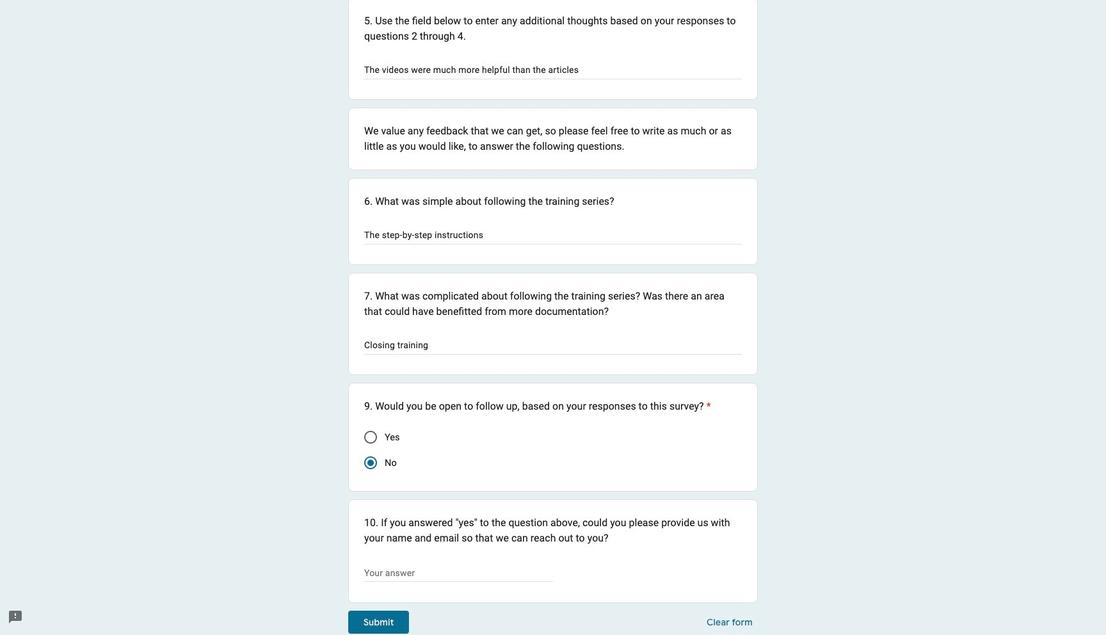 Task type: describe. For each thing, give the bounding box(es) containing it.
required question element
[[704, 399, 712, 414]]

1 heading from the top
[[365, 123, 742, 154]]

Yes radio
[[365, 431, 377, 444]]

No radio
[[365, 457, 377, 469]]

2 heading from the top
[[365, 399, 712, 414]]



Task type: locate. For each thing, give the bounding box(es) containing it.
list
[[348, 0, 758, 603]]

no image
[[368, 460, 374, 466]]

1 vertical spatial heading
[[365, 399, 712, 414]]

None text field
[[365, 229, 742, 244], [365, 339, 742, 354], [365, 229, 742, 244], [365, 339, 742, 354]]

heading
[[365, 123, 742, 154], [365, 399, 712, 414]]

None text field
[[365, 63, 742, 79], [365, 565, 553, 581], [365, 63, 742, 79], [365, 565, 553, 581]]

report a problem to google image
[[8, 610, 23, 625]]

list item
[[348, 107, 758, 170]]

yes image
[[365, 431, 377, 444]]

0 vertical spatial heading
[[365, 123, 742, 154]]



Task type: vqa. For each thing, say whether or not it's contained in the screenshot.
Shape image
no



